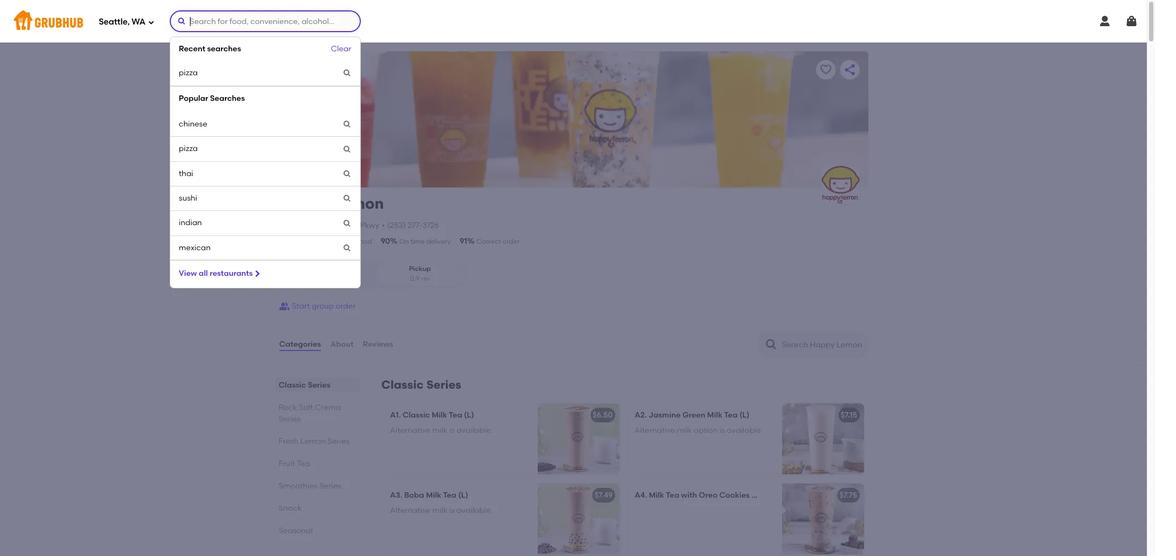 Task type: locate. For each thing, give the bounding box(es) containing it.
series up a1. classic milk tea (l)
[[426, 378, 461, 392]]

recent searches
[[179, 44, 241, 54]]

a2. jasmine green milk tea (l)
[[635, 411, 750, 420]]

order
[[502, 238, 520, 246], [336, 302, 356, 311]]

searches
[[210, 94, 245, 103]]

cream
[[785, 491, 811, 501]]

alternative down a1.
[[390, 427, 431, 436]]

milk for jasmine
[[677, 427, 692, 436]]

alternative milk is available.
[[390, 427, 493, 436], [390, 507, 493, 516]]

option group
[[279, 261, 466, 288]]

salt
[[299, 403, 313, 413]]

seasonal
[[279, 527, 313, 536]]

classic series inside tab
[[279, 381, 330, 390]]

chinese
[[179, 120, 207, 129]]

0 vertical spatial lemon
[[333, 194, 384, 213]]

1 alternative milk is available. from the top
[[390, 427, 493, 436]]

categories button
[[279, 325, 322, 365]]

available. down a1. classic milk tea (l)
[[457, 427, 493, 436]]

milk down a3. boba milk tea (l)
[[432, 507, 447, 516]]

available. right option
[[727, 427, 763, 436]]

alternative down boba
[[390, 507, 431, 516]]

0 vertical spatial pizza
[[179, 68, 198, 78]]

is for $7.49
[[449, 507, 455, 516]]

milk right boba
[[426, 491, 441, 501]]

Search Happy Lemon search field
[[781, 340, 864, 351]]

1 horizontal spatial order
[[502, 238, 520, 246]]

milk for classic
[[432, 427, 447, 436]]

happy lemon logo image
[[821, 166, 860, 204]]

milk down the a2. jasmine green milk tea (l)
[[677, 427, 692, 436]]

alternative
[[390, 427, 431, 436], [635, 427, 675, 436], [390, 507, 431, 516]]

a3.
[[390, 491, 402, 501]]

happy
[[279, 194, 329, 213]]

1 vertical spatial order
[[336, 302, 356, 311]]

a1. classic milk tea (l)
[[390, 411, 474, 420]]

milk right a1.
[[432, 411, 447, 420]]

0 vertical spatial order
[[502, 238, 520, 246]]

90
[[381, 237, 390, 246]]

puff
[[768, 491, 783, 501]]

all
[[199, 269, 208, 278]]

2 alternative milk is available. from the top
[[390, 507, 493, 516]]

classic series up salt
[[279, 381, 330, 390]]

pizza
[[179, 68, 198, 78], [179, 144, 198, 154]]

1 91 from the left
[[321, 237, 329, 246]]

series down rock on the left of page
[[279, 415, 301, 424]]

alternative milk is available. down a3. boba milk tea (l)
[[390, 507, 493, 516]]

91 right delivery
[[460, 237, 467, 246]]

series up crema
[[308, 381, 330, 390]]

a1. classic milk tea (l) image
[[537, 404, 619, 475]]

a2.
[[635, 411, 647, 420]]

order right correct
[[502, 238, 520, 246]]

277-
[[408, 221, 422, 230]]

crema
[[315, 403, 341, 413]]

list box
[[0, 37, 1155, 557], [170, 37, 361, 289]]

1 horizontal spatial lemon
[[333, 194, 384, 213]]

$7.15
[[841, 411, 857, 420]]

svg image for mexican
[[343, 244, 351, 253]]

fresh lemon series tab
[[279, 436, 355, 448]]

available.
[[457, 427, 493, 436], [727, 427, 763, 436], [457, 507, 493, 516]]

popular
[[179, 94, 208, 103]]

lemon up the '17105 southcenter pkwy • (253) 277-3726'
[[333, 194, 384, 213]]

classic series
[[381, 378, 461, 392], [279, 381, 330, 390]]

milk down a1. classic milk tea (l)
[[432, 427, 447, 436]]

2 list box from the left
[[170, 37, 361, 289]]

1 horizontal spatial 91
[[460, 237, 467, 246]]

•
[[382, 221, 385, 230]]

food
[[357, 238, 372, 246]]

classic up a1.
[[381, 378, 424, 392]]

91 for correct order
[[460, 237, 467, 246]]

order right group
[[336, 302, 356, 311]]

svg image for seattle, wa
[[148, 19, 154, 25]]

0 horizontal spatial 91
[[321, 237, 329, 246]]

smoothies series tab
[[279, 481, 355, 492]]

alternative for jasmine
[[635, 427, 675, 436]]

pizza down recent
[[179, 68, 198, 78]]

is down a1. classic milk tea (l)
[[449, 427, 455, 436]]

lemon up fruit tea tab
[[300, 437, 326, 447]]

0.9
[[410, 275, 419, 283]]

classic right a1.
[[403, 411, 430, 420]]

$7.49
[[595, 491, 613, 501]]

lemon
[[333, 194, 384, 213], [300, 437, 326, 447]]

tea
[[449, 411, 462, 420], [724, 411, 738, 420], [297, 460, 310, 469], [443, 491, 456, 501], [666, 491, 679, 501]]

0 horizontal spatial order
[[336, 302, 356, 311]]

thai
[[179, 169, 193, 178]]

1 vertical spatial pizza
[[179, 144, 198, 154]]

is down a3. boba milk tea (l)
[[449, 507, 455, 516]]

seasonal tab
[[279, 526, 355, 537]]

milk up option
[[707, 411, 722, 420]]

0 vertical spatial alternative milk is available.
[[390, 427, 493, 436]]

jasmine
[[649, 411, 681, 420]]

seattle, wa
[[99, 17, 146, 27]]

milk
[[432, 411, 447, 420], [707, 411, 722, 420], [426, 491, 441, 501], [649, 491, 664, 501]]

lemon for happy
[[333, 194, 384, 213]]

0 horizontal spatial classic series
[[279, 381, 330, 390]]

1 vertical spatial alternative milk is available.
[[390, 507, 493, 516]]

alternative milk is available. for classic
[[390, 427, 493, 436]]

available. down a3. boba milk tea (l)
[[457, 507, 493, 516]]

0 horizontal spatial lemon
[[300, 437, 326, 447]]

fruit tea
[[279, 460, 310, 469]]

91 for good food
[[321, 237, 329, 246]]

tea inside tab
[[297, 460, 310, 469]]

rock salt crema series tab
[[279, 402, 355, 425]]

4
[[290, 237, 294, 246]]

is right option
[[720, 427, 725, 436]]

91
[[321, 237, 329, 246], [460, 237, 467, 246]]

svg image
[[1098, 15, 1111, 28], [1125, 15, 1138, 28], [177, 17, 186, 26], [343, 145, 351, 154], [253, 270, 262, 278]]

classic series up a1. classic milk tea (l)
[[381, 378, 461, 392]]

pickup
[[409, 265, 431, 273]]

fresh lemon series
[[279, 437, 350, 447]]

svg image for indian
[[343, 219, 351, 228]]

snack
[[279, 504, 302, 514]]

categories
[[279, 340, 321, 349]]

svg image
[[148, 19, 154, 25], [343, 69, 351, 78], [343, 120, 351, 129], [343, 170, 351, 178], [343, 194, 351, 203], [343, 219, 351, 228], [343, 244, 351, 253]]

is
[[449, 427, 455, 436], [720, 427, 725, 436], [449, 507, 455, 516]]

option
[[694, 427, 718, 436]]

pizza up the thai
[[179, 144, 198, 154]]

classic up rock on the left of page
[[279, 381, 306, 390]]

alternative down 'jasmine'
[[635, 427, 675, 436]]

start
[[292, 302, 310, 311]]

series up fruit tea tab
[[328, 437, 350, 447]]

about button
[[330, 325, 354, 365]]

3726
[[422, 221, 439, 230]]

$7.75
[[840, 491, 857, 501]]

(294)
[[296, 237, 315, 246]]

correct
[[476, 238, 501, 246]]

main navigation navigation
[[0, 0, 1155, 557]]

svg image for sushi
[[343, 194, 351, 203]]

delivery
[[426, 238, 451, 246]]

classic
[[381, 378, 424, 392], [279, 381, 306, 390], [403, 411, 430, 420]]

(253) 277-3726 button
[[387, 220, 439, 231]]

lemon inside tab
[[300, 437, 326, 447]]

save this restaurant button
[[816, 60, 835, 80]]

1 vertical spatial lemon
[[300, 437, 326, 447]]

order inside button
[[336, 302, 356, 311]]

2 91 from the left
[[460, 237, 467, 246]]

group
[[312, 302, 334, 311]]

alternative milk is available. down a1. classic milk tea (l)
[[390, 427, 493, 436]]

mexican
[[179, 243, 211, 253]]

available. for $6.50
[[457, 427, 493, 436]]

(l)
[[464, 411, 474, 420], [739, 411, 750, 420], [458, 491, 468, 501], [813, 491, 823, 501]]

91 down "17105 southcenter pkwy" button at the top
[[321, 237, 329, 246]]



Task type: vqa. For each thing, say whether or not it's contained in the screenshot.
Lemon
yes



Task type: describe. For each thing, give the bounding box(es) containing it.
a4.
[[635, 491, 647, 501]]

pkwy
[[360, 221, 379, 230]]

recent
[[179, 44, 205, 54]]

rock salt crema series
[[279, 403, 341, 424]]

2 pizza from the top
[[179, 144, 198, 154]]

milk for boba
[[432, 507, 447, 516]]

svg image for thai
[[343, 170, 351, 178]]

good
[[338, 238, 356, 246]]

oreo
[[699, 491, 718, 501]]

svg image for chinese
[[343, 120, 351, 129]]

share icon image
[[843, 63, 856, 76]]

start group order
[[292, 302, 356, 311]]

classic inside tab
[[279, 381, 306, 390]]

list box inside main navigation navigation
[[170, 37, 361, 289]]

a1.
[[390, 411, 401, 420]]

1 pizza from the top
[[179, 68, 198, 78]]

cookies
[[719, 491, 750, 501]]

about
[[330, 340, 354, 349]]

on time delivery
[[399, 238, 451, 246]]

sushi
[[179, 194, 197, 203]]

series up snack tab
[[319, 482, 342, 491]]

pickup 0.9 mi
[[409, 265, 431, 283]]

view all restaurants
[[179, 269, 253, 278]]

(253)
[[387, 221, 406, 230]]

mi
[[422, 275, 429, 283]]

option group containing pickup
[[279, 261, 466, 288]]

with
[[681, 491, 697, 501]]

a3. boba milk tea (l) image
[[537, 484, 619, 555]]

fruit tea tab
[[279, 459, 355, 470]]

start group order button
[[279, 297, 356, 317]]

green
[[682, 411, 705, 420]]

searches
[[207, 44, 241, 54]]

southcenter
[[313, 221, 358, 230]]

Search for food, convenience, alcohol... search field
[[170, 10, 361, 32]]

1 horizontal spatial classic series
[[381, 378, 461, 392]]

star icon image
[[279, 236, 290, 247]]

correct order
[[476, 238, 520, 246]]

boba
[[404, 491, 424, 501]]

rock
[[279, 403, 297, 413]]

clear
[[331, 44, 351, 53]]

time
[[410, 238, 425, 246]]

indian
[[179, 219, 202, 228]]

available. for $7.49
[[457, 507, 493, 516]]

a4. milk tea with oreo cookies and puff cream (l) image
[[782, 484, 864, 555]]

happy lemon
[[279, 194, 384, 213]]

view
[[179, 269, 197, 278]]

good food
[[338, 238, 372, 246]]

17105 southcenter pkwy • (253) 277-3726
[[292, 221, 439, 230]]

classic series tab
[[279, 380, 355, 391]]

alternative for classic
[[390, 427, 431, 436]]

smoothies
[[279, 482, 318, 491]]

lemon for fresh
[[300, 437, 326, 447]]

wa
[[132, 17, 146, 27]]

17105 southcenter pkwy button
[[292, 220, 380, 232]]

series inside rock salt crema series
[[279, 415, 301, 424]]

seattle,
[[99, 17, 130, 27]]

fresh
[[279, 437, 298, 447]]

a4. milk tea with oreo cookies and puff cream (l)
[[635, 491, 823, 501]]

popular searches
[[179, 94, 245, 103]]

is for $6.50
[[449, 427, 455, 436]]

$6.50
[[593, 411, 613, 420]]

people icon image
[[279, 301, 290, 312]]

restaurants
[[210, 269, 253, 278]]

1 list box from the left
[[0, 37, 1155, 557]]

and
[[752, 491, 766, 501]]

save this restaurant image
[[819, 63, 832, 76]]

alternative milk option is available.
[[635, 427, 763, 436]]

reviews button
[[362, 325, 394, 365]]

a3. boba milk tea (l)
[[390, 491, 468, 501]]

on
[[399, 238, 409, 246]]

alternative milk is available. for boba
[[390, 507, 493, 516]]

reviews
[[363, 340, 393, 349]]

svg image for pizza
[[343, 69, 351, 78]]

alternative for boba
[[390, 507, 431, 516]]

fruit
[[279, 460, 295, 469]]

milk right the a4.
[[649, 491, 664, 501]]

17105
[[292, 221, 311, 230]]

a2. jasmine green milk tea (l) image
[[782, 404, 864, 475]]

search icon image
[[765, 338, 778, 352]]

smoothies series
[[279, 482, 342, 491]]

snack tab
[[279, 503, 355, 515]]



